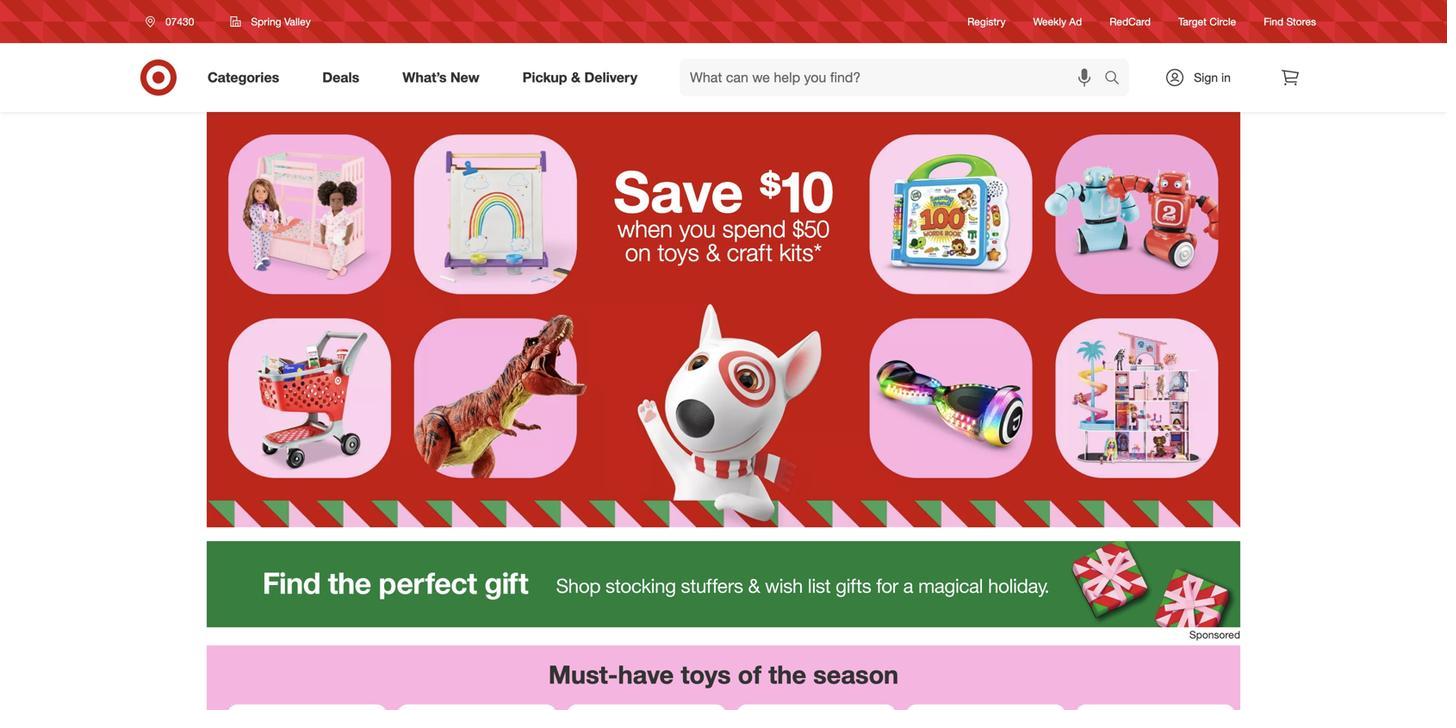 Task type: describe. For each thing, give the bounding box(es) containing it.
target circle link
[[1179, 14, 1237, 29]]

07430
[[165, 15, 194, 28]]

categories
[[208, 69, 279, 86]]

spring valley
[[251, 15, 311, 28]]

registry
[[968, 15, 1006, 28]]

spring
[[251, 15, 282, 28]]

pickup & delivery link
[[508, 59, 659, 97]]

& inside when you spend $50 on toys & craft kits*
[[706, 238, 721, 267]]

weekly
[[1034, 15, 1067, 28]]

valley
[[284, 15, 311, 28]]

pickup & delivery
[[523, 69, 638, 86]]

07430 button
[[134, 6, 212, 37]]

$50
[[793, 214, 830, 243]]

what's new link
[[388, 59, 501, 97]]

when you spend $50 on toys & craft kits*
[[618, 214, 830, 267]]

weekly ad
[[1034, 15, 1083, 28]]

toys inside when you spend $50 on toys & craft kits*
[[658, 238, 700, 267]]

sign in
[[1195, 70, 1231, 85]]

$10
[[760, 157, 834, 226]]

registry link
[[968, 14, 1006, 29]]

craft
[[727, 238, 773, 267]]

weekly ad link
[[1034, 14, 1083, 29]]

find stores link
[[1264, 14, 1317, 29]]

deals
[[322, 69, 360, 86]]

what's
[[403, 69, 447, 86]]

What can we help you find? suggestions appear below search field
[[680, 59, 1109, 97]]

new
[[451, 69, 480, 86]]

sign in link
[[1150, 59, 1258, 97]]

have
[[618, 659, 674, 690]]

target circle
[[1179, 15, 1237, 28]]

stores
[[1287, 15, 1317, 28]]



Task type: vqa. For each thing, say whether or not it's contained in the screenshot.
"What can we help you find? suggestions appear below" search field
yes



Task type: locate. For each thing, give the bounding box(es) containing it.
toys right 'on'
[[658, 238, 700, 267]]

redcard link
[[1110, 14, 1151, 29]]

must-
[[549, 659, 618, 690]]

delivery
[[585, 69, 638, 86]]

you
[[680, 214, 716, 243]]

search
[[1097, 71, 1138, 88]]

ad
[[1070, 15, 1083, 28]]

in
[[1222, 70, 1231, 85]]

redcard
[[1110, 15, 1151, 28]]

on
[[625, 238, 651, 267]]

what's new
[[403, 69, 480, 86]]

0 vertical spatial toys
[[658, 238, 700, 267]]

deals link
[[308, 59, 381, 97]]

0 horizontal spatial &
[[571, 69, 581, 86]]

save $10
[[614, 157, 834, 226]]

carousel region
[[207, 646, 1241, 710]]

& right pickup
[[571, 69, 581, 86]]

1 vertical spatial &
[[706, 238, 721, 267]]

the
[[769, 659, 807, 690]]

search button
[[1097, 59, 1138, 100]]

1 horizontal spatial &
[[706, 238, 721, 267]]

of
[[738, 659, 762, 690]]

sign
[[1195, 70, 1219, 85]]

target
[[1179, 15, 1207, 28]]

when
[[618, 214, 673, 243]]

sponsored
[[1190, 628, 1241, 641]]

spring valley button
[[219, 6, 322, 37]]

spend
[[723, 214, 786, 243]]

& left craft
[[706, 238, 721, 267]]

advertisement region
[[207, 541, 1241, 627]]

toys left of
[[681, 659, 731, 690]]

0 vertical spatial &
[[571, 69, 581, 86]]

find stores
[[1264, 15, 1317, 28]]

toys
[[658, 238, 700, 267], [681, 659, 731, 690]]

toys inside "carousel" region
[[681, 659, 731, 690]]

kits*
[[780, 238, 822, 267]]

find
[[1264, 15, 1284, 28]]

must-have toys of the season
[[549, 659, 899, 690]]

pickup
[[523, 69, 568, 86]]

save
[[614, 157, 744, 226]]

1 vertical spatial toys
[[681, 659, 731, 690]]

&
[[571, 69, 581, 86], [706, 238, 721, 267]]

circle
[[1210, 15, 1237, 28]]

categories link
[[193, 59, 301, 97]]

season
[[814, 659, 899, 690]]



